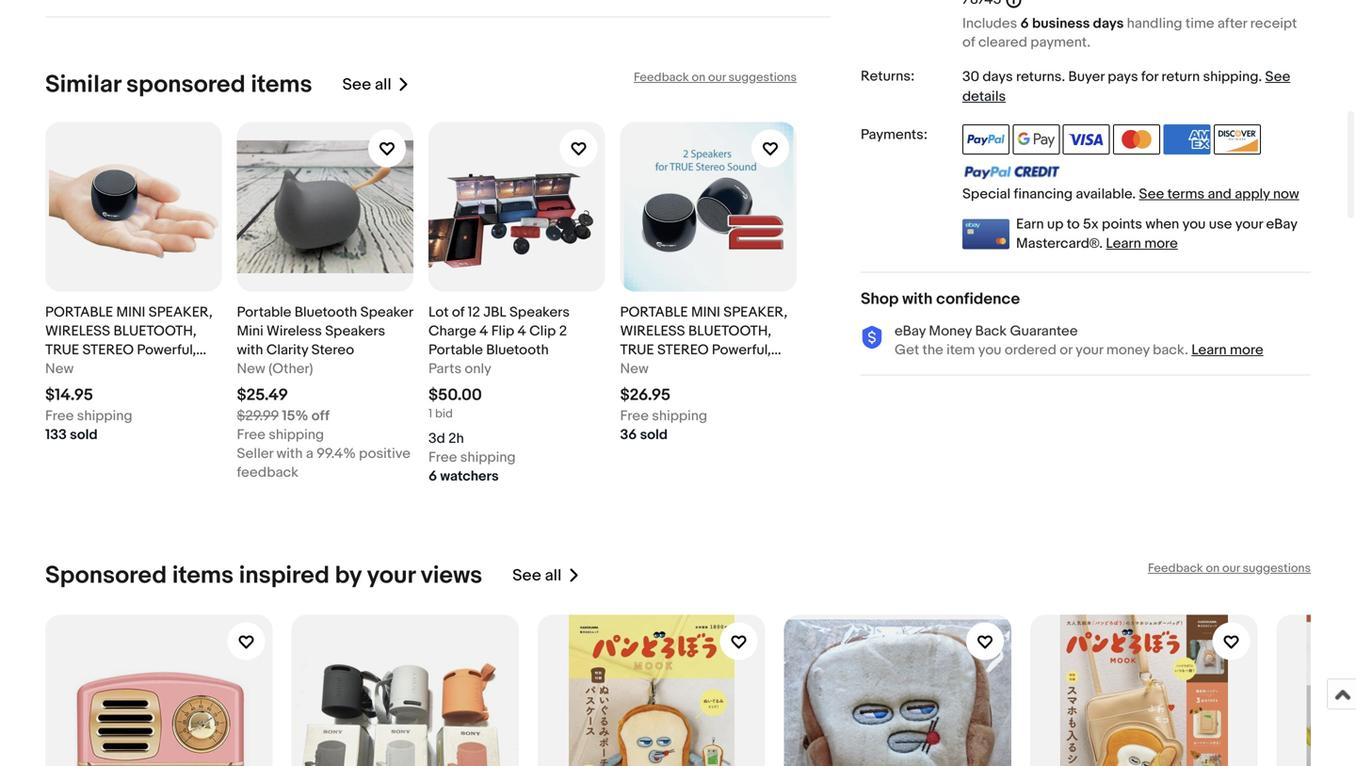 Task type: describe. For each thing, give the bounding box(es) containing it.
discover image
[[1214, 125, 1262, 155]]

$14.95
[[45, 385, 93, 405]]

mini for $26.95
[[692, 304, 721, 321]]

guarantee
[[1011, 323, 1078, 339]]

earn
[[1017, 216, 1045, 233]]

now
[[1274, 186, 1300, 203]]

and
[[1208, 186, 1232, 203]]

1 vertical spatial you
[[979, 341, 1002, 358]]

new $26.95 free shipping 36 sold
[[620, 361, 708, 443]]

previous price $29.99 15% off text field
[[237, 407, 330, 426]]

jbl
[[484, 304, 507, 321]]

up
[[1048, 216, 1064, 233]]

shop
[[861, 289, 899, 309]]

includes
[[963, 15, 1018, 32]]

133 sold text field
[[45, 426, 98, 444]]

handling
[[1128, 15, 1183, 32]]

a
[[306, 445, 314, 462]]

charge
[[429, 323, 477, 340]]

0 vertical spatial learn more link
[[1107, 235, 1179, 252]]

0 vertical spatial days
[[1094, 15, 1124, 32]]

inspired
[[239, 561, 330, 590]]

3d 2h text field
[[429, 429, 464, 448]]

$14.95 text field
[[45, 385, 93, 405]]

6 watchers text field
[[429, 467, 499, 486]]

new for $14.95
[[45, 361, 74, 377]]

see all text field for sponsored items inspired by your views
[[513, 566, 562, 586]]

6 inside lot of 12 jbl speakers charge 4 flip 4 clip 2 portable bluetooth parts only $50.00 1 bid 3d 2h free shipping 6 watchers
[[429, 468, 437, 485]]

99.4%
[[317, 445, 356, 462]]

special financing available. see terms and apply now
[[963, 186, 1300, 203]]

apply
[[1236, 186, 1271, 203]]

positive
[[359, 445, 411, 462]]

shipping inside new $14.95 free shipping 133 sold
[[77, 408, 133, 425]]

parts
[[429, 361, 462, 377]]

feedback on our suggestions link for sponsored items inspired by your views
[[1149, 561, 1312, 576]]

New text field
[[45, 360, 74, 378]]

0 horizontal spatial items
[[172, 561, 234, 590]]

0 vertical spatial 6
[[1021, 15, 1030, 32]]

of inside lot of 12 jbl speakers charge 4 flip 4 clip 2 portable bluetooth parts only $50.00 1 bid 3d 2h free shipping 6 watchers
[[452, 304, 465, 321]]

master card image
[[1114, 125, 1161, 155]]

bluetooth inside lot of 12 jbl speakers charge 4 flip 4 clip 2 portable bluetooth parts only $50.00 1 bid 3d 2h free shipping 6 watchers
[[486, 342, 549, 359]]

speaker
[[361, 304, 413, 321]]

see all text field for similar sponsored items
[[343, 75, 392, 95]]

shipping inside lot of 12 jbl speakers charge 4 flip 4 clip 2 portable bluetooth parts only $50.00 1 bid 3d 2h free shipping 6 watchers
[[461, 449, 516, 466]]

see inside see details
[[1266, 69, 1291, 85]]

bluetooth, for $26.95
[[689, 323, 772, 340]]

stereo
[[312, 342, 354, 359]]

cleared
[[979, 34, 1028, 51]]

business
[[1033, 15, 1091, 32]]

learn for learn more link to the bottom
[[1192, 341, 1227, 358]]

only
[[465, 361, 492, 377]]

ebay mastercard image
[[963, 219, 1010, 249]]

money
[[1107, 341, 1150, 358]]

our for sponsored items inspired by your views
[[1223, 561, 1241, 576]]

more for learn more link to the top
[[1145, 235, 1179, 252]]

see all link for sponsored items inspired by your views
[[513, 561, 581, 590]]

Parts only text field
[[429, 360, 492, 378]]

free inside portable bluetooth speaker mini wireless speakers with clarity stereo new (other) $25.49 $29.99 15% off free shipping seller with a 99.4% positive feedback
[[237, 426, 266, 443]]

item
[[947, 341, 976, 358]]

mini
[[237, 323, 264, 340]]

new inside portable bluetooth speaker mini wireless speakers with clarity stereo new (other) $25.49 $29.99 15% off free shipping seller with a 99.4% positive feedback
[[237, 361, 265, 377]]

you inside earn up to 5x points when you use your ebay mastercard®.
[[1183, 216, 1206, 233]]

pays
[[1108, 69, 1139, 85]]

returns
[[1017, 69, 1062, 85]]

visa image
[[1064, 125, 1111, 155]]

Seller with a 99.4% positive feedback text field
[[237, 444, 414, 482]]

on for sponsored items inspired by your views
[[1207, 561, 1220, 576]]

american express image
[[1164, 125, 1211, 155]]

superior for $14.95
[[45, 361, 100, 377]]

speakers inside portable bluetooth speaker mini wireless speakers with clarity stereo new (other) $25.49 $29.99 15% off free shipping seller with a 99.4% positive feedback
[[325, 323, 386, 340]]

2h
[[449, 430, 464, 447]]

get the item you ordered or your money back.
[[895, 341, 1189, 358]]

shipping right return on the top right
[[1204, 69, 1259, 85]]

google pay image
[[1013, 125, 1060, 155]]

money
[[929, 323, 973, 339]]

after
[[1218, 15, 1248, 32]]

earn up to 5x points when you use your ebay mastercard®.
[[1017, 216, 1298, 252]]

powerful, for $14.95
[[137, 342, 196, 359]]

financing
[[1014, 186, 1073, 203]]

includes 6 business days
[[963, 15, 1124, 32]]

12
[[468, 304, 480, 321]]

learn more for learn more link to the bottom
[[1192, 341, 1264, 358]]

back
[[976, 323, 1007, 339]]

wireless
[[267, 323, 322, 340]]

1 vertical spatial learn more link
[[1192, 341, 1264, 358]]

free inside lot of 12 jbl speakers charge 4 flip 4 clip 2 portable bluetooth parts only $50.00 1 bid 3d 2h free shipping 6 watchers
[[429, 449, 457, 466]]

flip
[[492, 323, 515, 340]]

speaker, for $26.95
[[724, 304, 788, 321]]

back.
[[1153, 341, 1189, 358]]

1 horizontal spatial items
[[251, 70, 312, 100]]

0 vertical spatial free shipping text field
[[620, 407, 708, 426]]

views
[[421, 561, 483, 590]]

sound for $26.95
[[678, 361, 719, 377]]

details
[[963, 88, 1006, 105]]

clarity
[[267, 342, 308, 359]]

speakers inside lot of 12 jbl speakers charge 4 flip 4 clip 2 portable bluetooth parts only $50.00 1 bid 3d 2h free shipping 6 watchers
[[510, 304, 570, 321]]

shipping inside portable bluetooth speaker mini wireless speakers with clarity stereo new (other) $25.49 $29.99 15% off free shipping seller with a 99.4% positive feedback
[[269, 426, 324, 443]]

stereo for $26.95
[[658, 342, 709, 359]]

see details
[[963, 69, 1291, 105]]

feedback
[[237, 464, 299, 481]]

30
[[963, 69, 980, 85]]

the
[[923, 341, 944, 358]]

your inside earn up to 5x points when you use your ebay mastercard®.
[[1236, 216, 1264, 233]]

sold for $14.95
[[70, 426, 98, 443]]

portable mini speaker, wireless bluetooth, true stereo powerful, superior sound for $26.95
[[620, 304, 788, 377]]

watchers
[[441, 468, 499, 485]]

for
[[1142, 69, 1159, 85]]

0 horizontal spatial with
[[237, 342, 263, 359]]

similar
[[45, 70, 121, 100]]

new $14.95 free shipping 133 sold
[[45, 361, 133, 443]]

$50.00 text field
[[429, 385, 482, 405]]

sponsored
[[126, 70, 246, 100]]

portable inside portable bluetooth speaker mini wireless speakers with clarity stereo new (other) $25.49 $29.99 15% off free shipping seller with a 99.4% positive feedback
[[237, 304, 292, 321]]

1
[[429, 407, 433, 421]]

see all for similar sponsored items
[[343, 75, 392, 95]]

our for similar sponsored items
[[709, 70, 726, 85]]

bluetooth, for $14.95
[[113, 323, 197, 340]]

shop with confidence
[[861, 289, 1021, 309]]

0 vertical spatial with
[[903, 289, 933, 309]]

5x
[[1084, 216, 1099, 233]]

see details link
[[963, 69, 1291, 105]]

of inside handling time after receipt of cleared payment.
[[963, 34, 976, 51]]

paypal image
[[963, 125, 1010, 155]]

1 vertical spatial your
[[1076, 341, 1104, 358]]

(other)
[[269, 361, 313, 377]]

special
[[963, 186, 1011, 203]]

free inside new $26.95 free shipping 36 sold
[[620, 408, 649, 425]]

1 bid text field
[[429, 407, 453, 421]]

payment.
[[1031, 34, 1091, 51]]

wireless for $14.95
[[45, 323, 110, 340]]

handling time after receipt of cleared payment.
[[963, 15, 1298, 51]]



Task type: locate. For each thing, give the bounding box(es) containing it.
2 stereo from the left
[[658, 342, 709, 359]]

1 horizontal spatial learn more link
[[1192, 341, 1264, 358]]

when
[[1146, 216, 1180, 233]]

shipping up watchers
[[461, 449, 516, 466]]

learn down points
[[1107, 235, 1142, 252]]

0 horizontal spatial all
[[375, 75, 392, 95]]

sound right new text box
[[103, 361, 144, 377]]

feedback
[[634, 70, 689, 85], [1149, 561, 1204, 576]]

1 horizontal spatial powerful,
[[712, 342, 772, 359]]

1 horizontal spatial bluetooth
[[486, 342, 549, 359]]

of down includes
[[963, 34, 976, 51]]

1 vertical spatial free shipping text field
[[429, 448, 516, 467]]

1 horizontal spatial speaker,
[[724, 304, 788, 321]]

portable bluetooth speaker mini wireless speakers with clarity stereo new (other) $25.49 $29.99 15% off free shipping seller with a 99.4% positive feedback
[[237, 304, 414, 481]]

1 vertical spatial on
[[1207, 561, 1220, 576]]

6 up cleared at the right
[[1021, 15, 1030, 32]]

with down mini at top
[[237, 342, 263, 359]]

days up details
[[983, 69, 1014, 85]]

0 vertical spatial see all text field
[[343, 75, 392, 95]]

1 horizontal spatial speakers
[[510, 304, 570, 321]]

0 vertical spatial of
[[963, 34, 976, 51]]

2 portable mini speaker, wireless bluetooth, true stereo powerful, superior sound from the left
[[620, 304, 788, 377]]

0 vertical spatial portable
[[237, 304, 292, 321]]

1 true from the left
[[45, 342, 79, 359]]

0 horizontal spatial sold
[[70, 426, 98, 443]]

1 horizontal spatial more
[[1231, 341, 1264, 358]]

speaker, for $14.95
[[149, 304, 213, 321]]

payments:
[[861, 126, 928, 143]]

1 horizontal spatial feedback
[[1149, 561, 1204, 576]]

0 horizontal spatial feedback on our suggestions
[[634, 70, 797, 85]]

learn right back.
[[1192, 341, 1227, 358]]

off
[[312, 408, 330, 425]]

shipping up 133 sold text box
[[77, 408, 133, 425]]

0 horizontal spatial sound
[[103, 361, 144, 377]]

sold inside new $26.95 free shipping 36 sold
[[640, 426, 668, 443]]

1 horizontal spatial with
[[277, 445, 303, 462]]

0 horizontal spatial learn more link
[[1107, 235, 1179, 252]]

1 horizontal spatial see all link
[[513, 561, 581, 590]]

0 vertical spatial feedback on our suggestions
[[634, 70, 797, 85]]

0 vertical spatial you
[[1183, 216, 1206, 233]]

2 new from the left
[[237, 361, 265, 377]]

new up the '$25.49' 'text box'
[[237, 361, 265, 377]]

0 horizontal spatial portable
[[237, 304, 292, 321]]

2 4 from the left
[[518, 323, 527, 340]]

1 horizontal spatial see all text field
[[513, 566, 562, 586]]

bluetooth up wireless at the top of the page
[[295, 304, 357, 321]]

1 horizontal spatial portable
[[429, 342, 483, 359]]

1 horizontal spatial see all
[[513, 566, 562, 586]]

stereo for $14.95
[[82, 342, 134, 359]]

learn for learn more link to the top
[[1107, 235, 1142, 252]]

all for similar sponsored items
[[375, 75, 392, 95]]

seller
[[237, 445, 273, 462]]

1 horizontal spatial your
[[1076, 341, 1104, 358]]

0 horizontal spatial speakers
[[325, 323, 386, 340]]

clip
[[530, 323, 556, 340]]

0 vertical spatial learn more
[[1107, 235, 1179, 252]]

0 horizontal spatial see all link
[[343, 70, 411, 100]]

1 vertical spatial items
[[172, 561, 234, 590]]

1 horizontal spatial sold
[[640, 426, 668, 443]]

your right or
[[1076, 341, 1104, 358]]

0 horizontal spatial free shipping text field
[[429, 448, 516, 467]]

receipt
[[1251, 15, 1298, 32]]

free shipping text field up watchers
[[429, 448, 516, 467]]

portable for $26.95
[[620, 304, 688, 321]]

you down 'back'
[[979, 341, 1002, 358]]

0 horizontal spatial suggestions
[[729, 70, 797, 85]]

New (Other) text field
[[237, 360, 313, 378]]

2 superior from the left
[[620, 361, 675, 377]]

more for learn more link to the bottom
[[1231, 341, 1264, 358]]

0 horizontal spatial learn
[[1107, 235, 1142, 252]]

portable
[[237, 304, 292, 321], [429, 342, 483, 359]]

portable down "charge"
[[429, 342, 483, 359]]

4 right flip
[[518, 323, 527, 340]]

lot
[[429, 304, 449, 321]]

free down 3d 2h text box
[[429, 449, 457, 466]]

get
[[895, 341, 920, 358]]

paypal credit image
[[963, 165, 1061, 180]]

0 horizontal spatial our
[[709, 70, 726, 85]]

2 powerful, from the left
[[712, 342, 772, 359]]

1 vertical spatial learn more
[[1192, 341, 1264, 358]]

1 horizontal spatial our
[[1223, 561, 1241, 576]]

1 horizontal spatial wireless
[[620, 323, 686, 340]]

1 vertical spatial ebay
[[895, 323, 926, 339]]

new inside new $26.95 free shipping 36 sold
[[620, 361, 649, 377]]

1 horizontal spatial of
[[963, 34, 976, 51]]

learn more
[[1107, 235, 1179, 252], [1192, 341, 1264, 358]]

shipping down 15%
[[269, 426, 324, 443]]

1 horizontal spatial portable mini speaker, wireless bluetooth, true stereo powerful, superior sound
[[620, 304, 788, 377]]

bid
[[435, 407, 453, 421]]

2 bluetooth, from the left
[[689, 323, 772, 340]]

free up 36
[[620, 408, 649, 425]]

0 horizontal spatial days
[[983, 69, 1014, 85]]

1 portable from the left
[[45, 304, 113, 321]]

confidence
[[937, 289, 1021, 309]]

ebay up get
[[895, 323, 926, 339]]

1 horizontal spatial free shipping text field
[[620, 407, 708, 426]]

on
[[692, 70, 706, 85], [1207, 561, 1220, 576]]

1 . from the left
[[1062, 69, 1066, 85]]

see terms and apply now link
[[1140, 186, 1300, 203]]

1 horizontal spatial 4
[[518, 323, 527, 340]]

with right 'shop'
[[903, 289, 933, 309]]

feedback for similar sponsored items
[[634, 70, 689, 85]]

days
[[1094, 15, 1124, 32], [983, 69, 1014, 85]]

3 new from the left
[[620, 361, 649, 377]]

items
[[251, 70, 312, 100], [172, 561, 234, 590]]

0 horizontal spatial superior
[[45, 361, 100, 377]]

0 horizontal spatial .
[[1062, 69, 1066, 85]]

bluetooth,
[[113, 323, 197, 340], [689, 323, 772, 340]]

1 horizontal spatial learn
[[1192, 341, 1227, 358]]

2 sound from the left
[[678, 361, 719, 377]]

new inside new $14.95 free shipping 133 sold
[[45, 361, 74, 377]]

stereo up new $26.95 free shipping 36 sold
[[658, 342, 709, 359]]

2 speaker, from the left
[[724, 304, 788, 321]]

feedback on our suggestions for similar sponsored items
[[634, 70, 797, 85]]

$26.95
[[620, 385, 671, 405]]

learn more link
[[1107, 235, 1179, 252], [1192, 341, 1264, 358]]

free shipping text field down 15%
[[237, 426, 324, 444]]

1 horizontal spatial .
[[1259, 69, 1263, 85]]

$25.49
[[237, 385, 288, 405]]

0 horizontal spatial wireless
[[45, 323, 110, 340]]

sound
[[103, 361, 144, 377], [678, 361, 719, 377]]

available.
[[1076, 186, 1137, 203]]

0 horizontal spatial 6
[[429, 468, 437, 485]]

6 left watchers
[[429, 468, 437, 485]]

1 vertical spatial see all
[[513, 566, 562, 586]]

$25.49 text field
[[237, 385, 288, 405]]

0 horizontal spatial you
[[979, 341, 1002, 358]]

see all link for similar sponsored items
[[343, 70, 411, 100]]

0 horizontal spatial free shipping text field
[[45, 407, 133, 426]]

1 vertical spatial our
[[1223, 561, 1241, 576]]

1 superior from the left
[[45, 361, 100, 377]]

powerful, for $26.95
[[712, 342, 772, 359]]

suggestions
[[729, 70, 797, 85], [1243, 561, 1312, 576]]

bluetooth down flip
[[486, 342, 549, 359]]

days left handling
[[1094, 15, 1124, 32]]

0 vertical spatial learn
[[1107, 235, 1142, 252]]

1 horizontal spatial you
[[1183, 216, 1206, 233]]

portable up new text field
[[620, 304, 688, 321]]

133
[[45, 426, 67, 443]]

$29.99
[[237, 408, 279, 425]]

ordered
[[1005, 341, 1057, 358]]

ebay money back guarantee
[[895, 323, 1078, 339]]

wireless up new text field
[[620, 323, 686, 340]]

learn
[[1107, 235, 1142, 252], [1192, 341, 1227, 358]]

1 vertical spatial see all link
[[513, 561, 581, 590]]

.
[[1062, 69, 1066, 85], [1259, 69, 1263, 85]]

1 vertical spatial learn
[[1192, 341, 1227, 358]]

free shipping text field down $14.95 text field
[[45, 407, 133, 426]]

1 horizontal spatial suggestions
[[1243, 561, 1312, 576]]

stereo up new $14.95 free shipping 133 sold
[[82, 342, 134, 359]]

speaker,
[[149, 304, 213, 321], [724, 304, 788, 321]]

returns:
[[861, 68, 915, 85]]

superior up $26.95 text field
[[620, 361, 675, 377]]

by
[[335, 561, 362, 590]]

1 vertical spatial feedback on our suggestions link
[[1149, 561, 1312, 576]]

sponsored
[[45, 561, 167, 590]]

free inside new $14.95 free shipping 133 sold
[[45, 408, 74, 425]]

0 vertical spatial more
[[1145, 235, 1179, 252]]

learn more right back.
[[1192, 341, 1264, 358]]

time
[[1186, 15, 1215, 32]]

feedback for sponsored items inspired by your views
[[1149, 561, 1204, 576]]

0 horizontal spatial your
[[367, 561, 415, 590]]

Free shipping text field
[[620, 407, 708, 426], [429, 448, 516, 467]]

1 sold from the left
[[70, 426, 98, 443]]

sound for $14.95
[[103, 361, 144, 377]]

sold
[[70, 426, 98, 443], [640, 426, 668, 443]]

1 powerful, from the left
[[137, 342, 196, 359]]

sold right "133"
[[70, 426, 98, 443]]

new for $26.95
[[620, 361, 649, 377]]

new up $14.95 text field
[[45, 361, 74, 377]]

feedback on our suggestions link for similar sponsored items
[[634, 70, 797, 85]]

1 4 from the left
[[480, 323, 488, 340]]

sold right 36
[[640, 426, 668, 443]]

1 mini from the left
[[116, 304, 145, 321]]

true for $26.95
[[620, 342, 655, 359]]

mastercard®.
[[1017, 235, 1103, 252]]

15%
[[282, 408, 309, 425]]

sold for $26.95
[[640, 426, 668, 443]]

speakers
[[510, 304, 570, 321], [325, 323, 386, 340]]

use
[[1210, 216, 1233, 233]]

ebay inside earn up to 5x points when you use your ebay mastercard®.
[[1267, 216, 1298, 233]]

with left a
[[277, 445, 303, 462]]

1 vertical spatial bluetooth
[[486, 342, 549, 359]]

sold inside new $14.95 free shipping 133 sold
[[70, 426, 98, 443]]

learn more for learn more link to the top
[[1107, 235, 1179, 252]]

portable mini speaker, wireless bluetooth, true stereo powerful, superior sound up '$14.95' in the bottom of the page
[[45, 304, 213, 377]]

bluetooth
[[295, 304, 357, 321], [486, 342, 549, 359]]

2
[[559, 323, 567, 340]]

$26.95 text field
[[620, 385, 671, 405]]

mini
[[116, 304, 145, 321], [692, 304, 721, 321]]

wireless up new text box
[[45, 323, 110, 340]]

4 left flip
[[480, 323, 488, 340]]

lot of 12 jbl speakers charge 4 flip 4 clip 2 portable bluetooth parts only $50.00 1 bid 3d 2h free shipping 6 watchers
[[429, 304, 570, 485]]

return
[[1162, 69, 1201, 85]]

30 days returns . buyer pays for return shipping .
[[963, 69, 1266, 85]]

your right by
[[367, 561, 415, 590]]

suggestions for sponsored items inspired by your views
[[1243, 561, 1312, 576]]

superior for $26.95
[[620, 361, 675, 377]]

free shipping text field down $26.95 text field
[[620, 407, 708, 426]]

with details__icon image
[[861, 326, 884, 350]]

1 vertical spatial speakers
[[325, 323, 386, 340]]

you
[[1183, 216, 1206, 233], [979, 341, 1002, 358]]

see all link
[[343, 70, 411, 100], [513, 561, 581, 590]]

0 horizontal spatial stereo
[[82, 342, 134, 359]]

1 bluetooth, from the left
[[113, 323, 197, 340]]

bluetooth inside portable bluetooth speaker mini wireless speakers with clarity stereo new (other) $25.49 $29.99 15% off free shipping seller with a 99.4% positive feedback
[[295, 304, 357, 321]]

points
[[1103, 216, 1143, 233]]

1 vertical spatial of
[[452, 304, 465, 321]]

3d
[[429, 430, 445, 447]]

more right back.
[[1231, 341, 1264, 358]]

0 vertical spatial items
[[251, 70, 312, 100]]

true up new text field
[[620, 342, 655, 359]]

2 horizontal spatial new
[[620, 361, 649, 377]]

2 sold from the left
[[640, 426, 668, 443]]

powerful,
[[137, 342, 196, 359], [712, 342, 772, 359]]

0 horizontal spatial speaker,
[[149, 304, 213, 321]]

sponsored items inspired by your views
[[45, 561, 483, 590]]

speakers up clip
[[510, 304, 570, 321]]

true up new text box
[[45, 342, 79, 359]]

2 mini from the left
[[692, 304, 721, 321]]

suggestions for similar sponsored items
[[729, 70, 797, 85]]

2 vertical spatial your
[[367, 561, 415, 590]]

0 horizontal spatial feedback on our suggestions link
[[634, 70, 797, 85]]

0 vertical spatial bluetooth
[[295, 304, 357, 321]]

or
[[1060, 341, 1073, 358]]

0 vertical spatial ebay
[[1267, 216, 1298, 233]]

true
[[45, 342, 79, 359], [620, 342, 655, 359]]

1 new from the left
[[45, 361, 74, 377]]

1 wireless from the left
[[45, 323, 110, 340]]

Free shipping text field
[[45, 407, 133, 426], [237, 426, 324, 444]]

feedback on our suggestions
[[634, 70, 797, 85], [1149, 561, 1312, 576]]

shipping down $26.95 text field
[[652, 408, 708, 425]]

2 true from the left
[[620, 342, 655, 359]]

0 horizontal spatial 4
[[480, 323, 488, 340]]

. left buyer
[[1062, 69, 1066, 85]]

0 vertical spatial feedback on our suggestions link
[[634, 70, 797, 85]]

your right use
[[1236, 216, 1264, 233]]

portable mini speaker, wireless bluetooth, true stereo powerful, superior sound
[[45, 304, 213, 377], [620, 304, 788, 377]]

2 portable from the left
[[620, 304, 688, 321]]

with
[[903, 289, 933, 309], [237, 342, 263, 359], [277, 445, 303, 462]]

on for similar sponsored items
[[692, 70, 706, 85]]

1 sound from the left
[[103, 361, 144, 377]]

feedback on our suggestions link
[[634, 70, 797, 85], [1149, 561, 1312, 576]]

0 horizontal spatial bluetooth,
[[113, 323, 197, 340]]

$50.00
[[429, 385, 482, 405]]

you left use
[[1183, 216, 1206, 233]]

shipping inside new $26.95 free shipping 36 sold
[[652, 408, 708, 425]]

2 wireless from the left
[[620, 323, 686, 340]]

to
[[1067, 216, 1080, 233]]

0 horizontal spatial bluetooth
[[295, 304, 357, 321]]

new up $26.95 text field
[[620, 361, 649, 377]]

1 vertical spatial all
[[545, 566, 562, 586]]

1 vertical spatial portable
[[429, 342, 483, 359]]

ebay
[[1267, 216, 1298, 233], [895, 323, 926, 339]]

1 vertical spatial more
[[1231, 341, 1264, 358]]

2 vertical spatial with
[[277, 445, 303, 462]]

0 vertical spatial on
[[692, 70, 706, 85]]

New text field
[[620, 360, 649, 378]]

terms
[[1168, 186, 1205, 203]]

1 vertical spatial days
[[983, 69, 1014, 85]]

wireless for $26.95
[[620, 323, 686, 340]]

1 horizontal spatial mini
[[692, 304, 721, 321]]

portable up new text box
[[45, 304, 113, 321]]

similar sponsored items
[[45, 70, 312, 100]]

1 horizontal spatial superior
[[620, 361, 675, 377]]

1 horizontal spatial bluetooth,
[[689, 323, 772, 340]]

more down when
[[1145, 235, 1179, 252]]

ebay down now
[[1267, 216, 1298, 233]]

all for sponsored items inspired by your views
[[545, 566, 562, 586]]

speakers up stereo
[[325, 323, 386, 340]]

feedback on our suggestions for sponsored items inspired by your views
[[1149, 561, 1312, 576]]

free up seller
[[237, 426, 266, 443]]

learn more link down points
[[1107, 235, 1179, 252]]

learn more down points
[[1107, 235, 1179, 252]]

1 horizontal spatial free shipping text field
[[237, 426, 324, 444]]

free up "133"
[[45, 408, 74, 425]]

your
[[1236, 216, 1264, 233], [1076, 341, 1104, 358], [367, 561, 415, 590]]

1 horizontal spatial portable
[[620, 304, 688, 321]]

. down the receipt
[[1259, 69, 1263, 85]]

0 horizontal spatial powerful,
[[137, 342, 196, 359]]

learn more link right back.
[[1192, 341, 1264, 358]]

portable up mini at top
[[237, 304, 292, 321]]

2 horizontal spatial with
[[903, 289, 933, 309]]

portable for $14.95
[[45, 304, 113, 321]]

0 horizontal spatial new
[[45, 361, 74, 377]]

superior
[[45, 361, 100, 377], [620, 361, 675, 377]]

of left 12
[[452, 304, 465, 321]]

our
[[709, 70, 726, 85], [1223, 561, 1241, 576]]

0 vertical spatial your
[[1236, 216, 1264, 233]]

superior up $14.95 text field
[[45, 361, 100, 377]]

2 . from the left
[[1259, 69, 1263, 85]]

1 speaker, from the left
[[149, 304, 213, 321]]

portable mini speaker, wireless bluetooth, true stereo powerful, superior sound up $26.95 on the left bottom of the page
[[620, 304, 788, 377]]

36 sold text field
[[620, 426, 668, 444]]

portable mini speaker, wireless bluetooth, true stereo powerful, superior sound for $14.95
[[45, 304, 213, 377]]

1 stereo from the left
[[82, 342, 134, 359]]

see all for sponsored items inspired by your views
[[513, 566, 562, 586]]

mini for $14.95
[[116, 304, 145, 321]]

36
[[620, 426, 637, 443]]

See all text field
[[343, 75, 392, 95], [513, 566, 562, 586]]

4
[[480, 323, 488, 340], [518, 323, 527, 340]]

sound right new text field
[[678, 361, 719, 377]]

1 portable mini speaker, wireless bluetooth, true stereo powerful, superior sound from the left
[[45, 304, 213, 377]]

buyer
[[1069, 69, 1105, 85]]

portable inside lot of 12 jbl speakers charge 4 flip 4 clip 2 portable bluetooth parts only $50.00 1 bid 3d 2h free shipping 6 watchers
[[429, 342, 483, 359]]

0 horizontal spatial more
[[1145, 235, 1179, 252]]

true for $14.95
[[45, 342, 79, 359]]



Task type: vqa. For each thing, say whether or not it's contained in the screenshot.
1st 'NEW' text box from the right
yes



